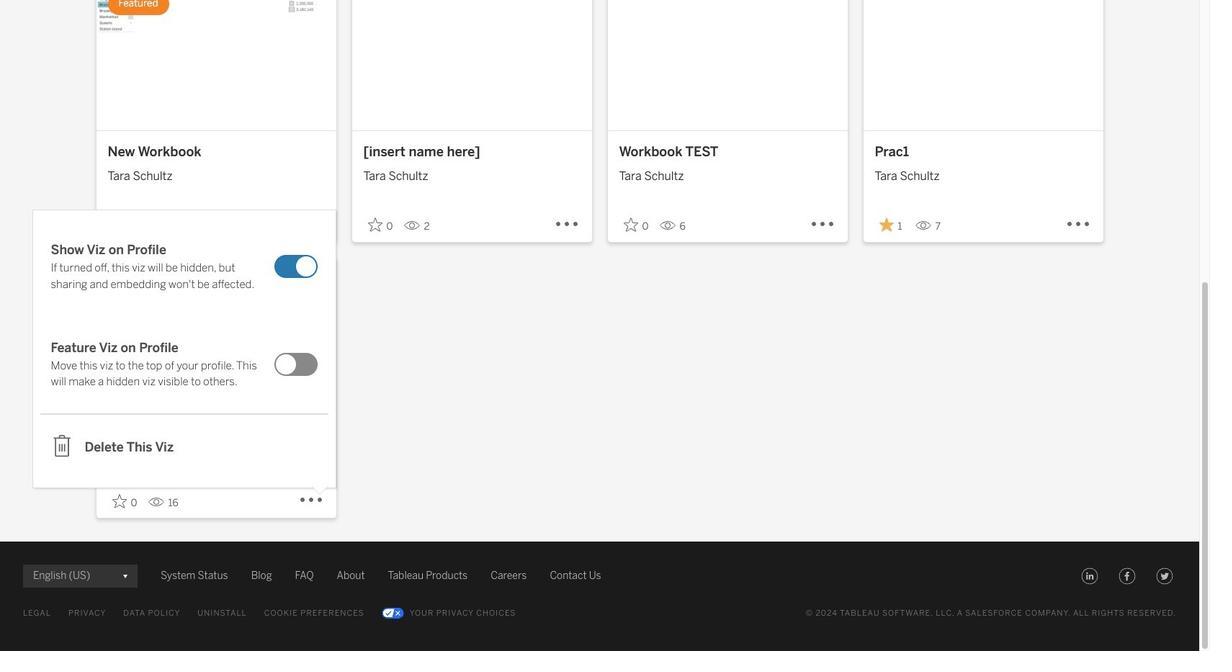 Task type: vqa. For each thing, say whether or not it's contained in the screenshot.
Selected language element
yes



Task type: describe. For each thing, give the bounding box(es) containing it.
2 menu item from the top
[[40, 316, 328, 415]]

featured element
[[108, 0, 169, 15]]

list options menu
[[33, 211, 335, 488]]

remove favorite image
[[879, 218, 894, 232]]

workbook thumbnail image for the middle add favorite button
[[352, 0, 592, 130]]

Remove Favorite button
[[875, 213, 910, 237]]



Task type: locate. For each thing, give the bounding box(es) containing it.
selected language element
[[33, 565, 128, 588]]

workbook thumbnail image for right add favorite button
[[608, 0, 848, 130]]

menu item
[[40, 218, 328, 316], [40, 316, 328, 415]]

add favorite image
[[368, 218, 382, 232], [112, 494, 126, 508]]

add favorite image
[[624, 218, 638, 232]]

1 horizontal spatial add favorite button
[[363, 213, 398, 237]]

1 vertical spatial add favorite image
[[112, 494, 126, 508]]

0 horizontal spatial add favorite image
[[112, 494, 126, 508]]

workbook thumbnail image for 'remove favorite' button
[[864, 0, 1103, 130]]

add favorite image for the middle add favorite button
[[368, 218, 382, 232]]

1 horizontal spatial add favorite image
[[368, 218, 382, 232]]

more actions image
[[299, 488, 325, 514]]

0 vertical spatial add favorite image
[[368, 218, 382, 232]]

1 menu item from the top
[[40, 218, 328, 316]]

add favorite image for the leftmost add favorite button
[[112, 494, 126, 508]]

dialog
[[33, 209, 335, 495]]

workbook thumbnail image
[[96, 0, 336, 130], [352, 0, 592, 130], [608, 0, 848, 130], [864, 0, 1103, 130], [96, 258, 336, 406]]

2 horizontal spatial add favorite button
[[619, 213, 654, 237]]

0 horizontal spatial add favorite button
[[108, 490, 142, 513]]

Add Favorite button
[[363, 213, 398, 237], [619, 213, 654, 237], [108, 490, 142, 513]]



